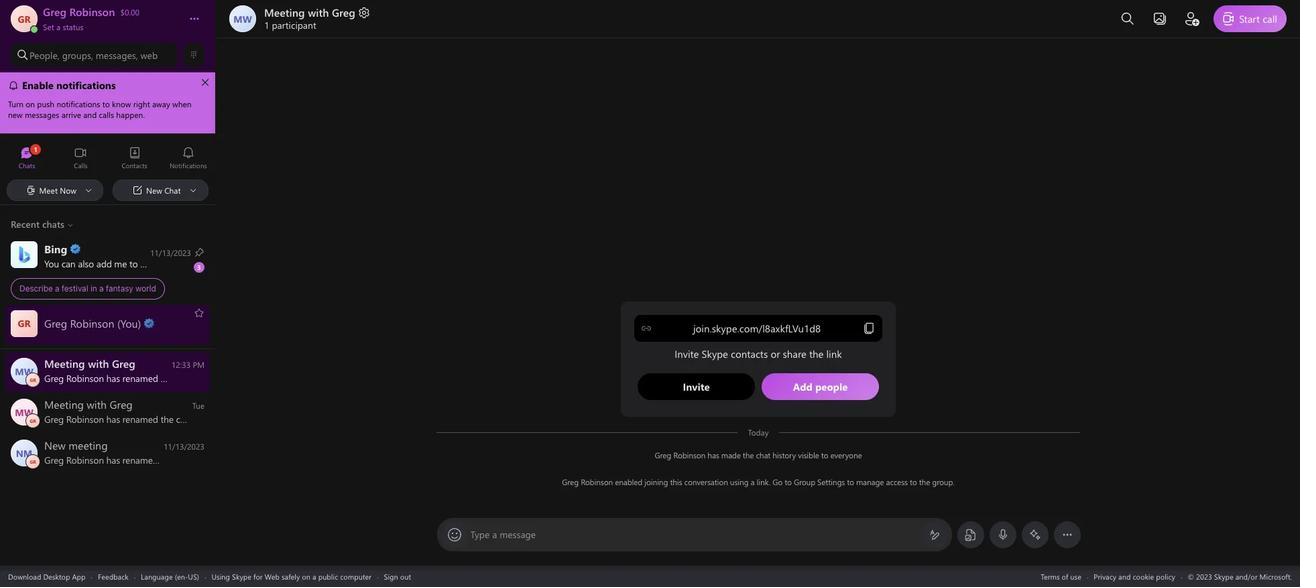 Task type: vqa. For each thing, say whether or not it's contained in the screenshot.
'Privacy and cookie policy' link
yes



Task type: locate. For each thing, give the bounding box(es) containing it.
joining
[[645, 477, 668, 488]]

robinson left has
[[673, 450, 706, 461]]

safely
[[282, 572, 300, 582]]

enabled
[[615, 477, 643, 488]]

to
[[821, 450, 829, 461], [785, 477, 792, 488], [847, 477, 854, 488], [910, 477, 917, 488]]

this
[[670, 477, 682, 488]]

0 vertical spatial robinson
[[673, 450, 706, 461]]

1 horizontal spatial robinson
[[673, 450, 706, 461]]

conversation
[[684, 477, 728, 488]]

the left group.
[[919, 477, 930, 488]]

feedback link
[[98, 572, 129, 582]]

desktop
[[43, 572, 70, 582]]

1 vertical spatial robinson
[[581, 477, 613, 488]]

greg for greg robinson has made the chat history visible to everyone
[[655, 450, 671, 461]]

feedback
[[98, 572, 129, 582]]

link.
[[757, 477, 771, 488]]

greg
[[332, 5, 356, 19], [655, 450, 671, 461], [562, 477, 579, 488]]

with
[[308, 5, 329, 19]]

using skype for web safely on a public computer link
[[212, 572, 372, 582]]

download desktop app
[[8, 572, 86, 582]]

policy
[[1157, 572, 1176, 582]]

robinson left enabled
[[581, 477, 613, 488]]

language
[[141, 572, 173, 582]]

a
[[56, 21, 60, 32], [55, 284, 59, 294], [99, 284, 104, 294], [751, 477, 755, 488], [493, 529, 497, 541], [313, 572, 316, 582]]

group.
[[933, 477, 955, 488]]

a left festival
[[55, 284, 59, 294]]

greg left enabled
[[562, 477, 579, 488]]

a right type
[[493, 529, 497, 541]]

greg right with
[[332, 5, 356, 19]]

everyone
[[831, 450, 862, 461]]

1 horizontal spatial the
[[919, 477, 930, 488]]

a left link.
[[751, 477, 755, 488]]

0 vertical spatial the
[[743, 450, 754, 461]]

meeting with greg button
[[264, 5, 371, 19]]

Type a message text field
[[471, 529, 919, 543]]

terms of use
[[1041, 572, 1082, 582]]

using skype for web safely on a public computer
[[212, 572, 372, 582]]

status
[[63, 21, 84, 32]]

0 horizontal spatial robinson
[[581, 477, 613, 488]]

2 vertical spatial greg
[[562, 477, 579, 488]]

out
[[400, 572, 411, 582]]

greg up joining
[[655, 450, 671, 461]]

groups,
[[62, 49, 93, 61]]

to right settings
[[847, 477, 854, 488]]

sign out
[[384, 572, 411, 582]]

the
[[743, 450, 754, 461], [919, 477, 930, 488]]

people, groups, messages, web button
[[11, 43, 178, 67]]

using
[[730, 477, 749, 488]]

people, groups, messages, web
[[30, 49, 158, 61]]

a right in at the left of the page
[[99, 284, 104, 294]]

greg for greg robinson enabled joining this conversation using a link. go to group settings to manage access to the group.
[[562, 477, 579, 488]]

to right access
[[910, 477, 917, 488]]

sign
[[384, 572, 398, 582]]

language (en-us)
[[141, 572, 199, 582]]

1 horizontal spatial greg
[[562, 477, 579, 488]]

1 vertical spatial the
[[919, 477, 930, 488]]

robinson
[[673, 450, 706, 461], [581, 477, 613, 488]]

greg robinson has made the chat history visible to everyone
[[655, 450, 862, 461]]

tab list
[[0, 141, 215, 178]]

0 horizontal spatial greg
[[332, 5, 356, 19]]

type a message
[[471, 529, 536, 541]]

2 horizontal spatial greg
[[655, 450, 671, 461]]

download
[[8, 572, 41, 582]]

visible
[[798, 450, 819, 461]]

1 vertical spatial greg
[[655, 450, 671, 461]]

history
[[773, 450, 796, 461]]

0 vertical spatial greg
[[332, 5, 356, 19]]

a right set at the top
[[56, 21, 60, 32]]

the left chat
[[743, 450, 754, 461]]

privacy and cookie policy
[[1095, 572, 1176, 582]]

use
[[1071, 572, 1082, 582]]

(en-
[[175, 572, 188, 582]]

messages,
[[96, 49, 138, 61]]

and
[[1119, 572, 1131, 582]]

world
[[135, 284, 156, 294]]



Task type: describe. For each thing, give the bounding box(es) containing it.
terms
[[1041, 572, 1061, 582]]

on
[[302, 572, 311, 582]]

public
[[318, 572, 338, 582]]

skype
[[232, 572, 252, 582]]

of
[[1063, 572, 1069, 582]]

message
[[500, 529, 536, 541]]

chat
[[756, 450, 771, 461]]

us)
[[188, 572, 199, 582]]

describe a festival in a fantasy world button
[[0, 239, 215, 304]]

greg robinson enabled joining this conversation using a link. go to group settings to manage access to the group.
[[562, 477, 955, 488]]

manage
[[856, 477, 884, 488]]

describe a festival in a fantasy world
[[19, 284, 156, 294]]

for
[[254, 572, 263, 582]]

language (en-us) link
[[141, 572, 199, 582]]

type
[[471, 529, 490, 541]]

people,
[[30, 49, 60, 61]]

meeting
[[264, 5, 305, 19]]

describe
[[19, 284, 53, 294]]

cookie
[[1133, 572, 1155, 582]]

settings
[[818, 477, 845, 488]]

go
[[773, 477, 783, 488]]

robinson for enabled joining this conversation using a link. go to group settings to manage access to the group.
[[581, 477, 613, 488]]

festival
[[62, 284, 88, 294]]

web
[[265, 572, 280, 582]]

app
[[72, 572, 86, 582]]

in
[[90, 284, 97, 294]]

web
[[141, 49, 158, 61]]

set a status button
[[43, 19, 176, 32]]

using
[[212, 572, 230, 582]]

download desktop app link
[[8, 572, 86, 582]]

has
[[708, 450, 719, 461]]

terms of use link
[[1041, 572, 1082, 582]]

to right visible
[[821, 450, 829, 461]]

access
[[886, 477, 908, 488]]

to right go
[[785, 477, 792, 488]]

set
[[43, 21, 54, 32]]

privacy
[[1095, 572, 1117, 582]]

sign out link
[[384, 572, 411, 582]]

group
[[794, 477, 816, 488]]

fantasy
[[106, 284, 133, 294]]

a inside button
[[56, 21, 60, 32]]

privacy and cookie policy link
[[1095, 572, 1176, 582]]

made
[[721, 450, 741, 461]]

robinson for has made the chat history visible to everyone
[[673, 450, 706, 461]]

computer
[[340, 572, 372, 582]]

set a status
[[43, 21, 84, 32]]

0 horizontal spatial the
[[743, 450, 754, 461]]

a right 'on'
[[313, 572, 316, 582]]

meeting with greg
[[264, 5, 356, 19]]



